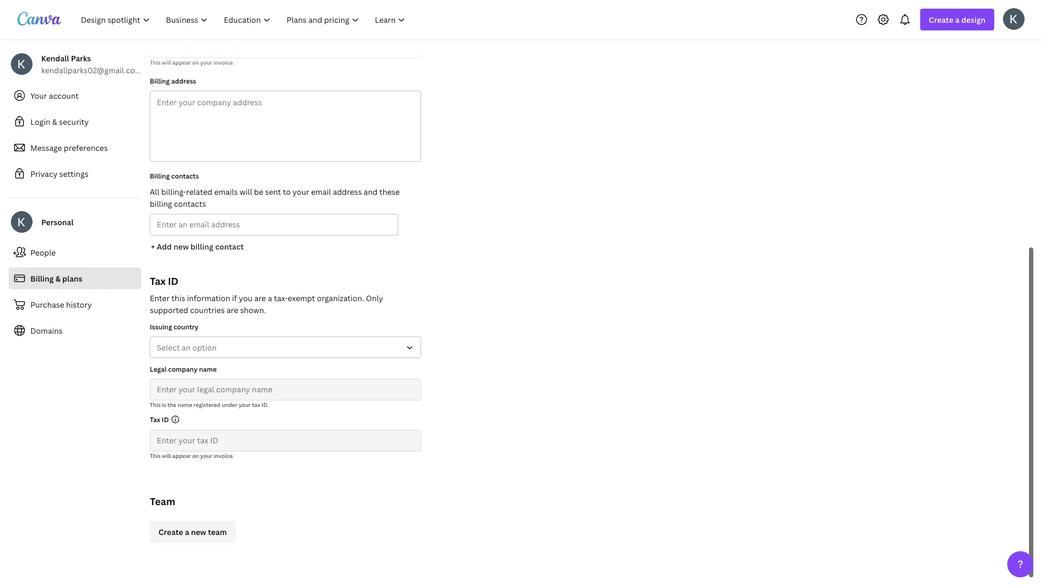 Task type: vqa. For each thing, say whether or not it's contained in the screenshot.
group
no



Task type: describe. For each thing, give the bounding box(es) containing it.
design
[[962, 14, 986, 25]]

will for enter your tax id "text field"
[[162, 452, 171, 460]]

& for login
[[52, 116, 57, 127]]

appear for enter your tax id "text field"
[[172, 452, 191, 460]]

related
[[186, 187, 212, 197]]

purchase history
[[30, 300, 92, 310]]

company
[[168, 365, 198, 374]]

account
[[49, 90, 79, 101]]

option
[[193, 342, 217, 353]]

tax
[[252, 401, 260, 409]]

kendall
[[41, 53, 69, 63]]

this will appear on your invoice. for enter your company name text box
[[150, 59, 234, 66]]

only
[[366, 293, 383, 303]]

+
[[151, 241, 155, 252]]

exempt
[[288, 293, 315, 303]]

on for enter your company name text box
[[192, 59, 199, 66]]

a for create a new team
[[185, 527, 189, 537]]

issuing country
[[150, 322, 199, 331]]

tax-
[[274, 293, 288, 303]]

parks
[[71, 53, 91, 63]]

shown.
[[240, 305, 266, 315]]

history
[[66, 300, 92, 310]]

kendall parks image
[[1004, 8, 1025, 30]]

personal
[[41, 217, 74, 227]]

+ add new billing contact
[[151, 241, 244, 252]]

registered
[[194, 401, 221, 409]]

legal
[[150, 365, 167, 374]]

Enter your company address text field
[[150, 91, 421, 161]]

tax id enter this information if you are a tax-exempt organization. only supported countries are shown.
[[150, 275, 383, 315]]

legal company name
[[150, 365, 217, 374]]

appear for enter your company name text box
[[172, 59, 191, 66]]

emails
[[214, 187, 238, 197]]

preferences
[[64, 143, 108, 153]]

your inside all billing-related emails will be sent to your email address and these billing contacts
[[293, 187, 309, 197]]

0 horizontal spatial are
[[227, 305, 238, 315]]

billing & plans link
[[9, 268, 141, 289]]

billing inside all billing-related emails will be sent to your email address and these billing contacts
[[150, 199, 172, 209]]

your account
[[30, 90, 79, 101]]

create a new team
[[159, 527, 227, 537]]

these
[[380, 187, 400, 197]]

0 horizontal spatial address
[[171, 76, 196, 85]]

message preferences link
[[9, 137, 141, 159]]

1 vertical spatial name
[[178, 401, 192, 409]]

on for enter your tax id "text field"
[[192, 452, 199, 460]]

contact
[[215, 241, 244, 252]]

login
[[30, 116, 50, 127]]

to
[[283, 187, 291, 197]]

this for enter your legal company name text box
[[150, 401, 161, 409]]

billing-
[[161, 187, 186, 197]]

plans
[[62, 273, 82, 284]]

the
[[168, 401, 176, 409]]

billing for billing & plans
[[30, 273, 54, 284]]

domains link
[[9, 320, 141, 342]]

privacy
[[30, 169, 57, 179]]

information
[[187, 293, 230, 303]]

settings
[[59, 169, 88, 179]]

invoice. for enter your company name text box
[[214, 59, 234, 66]]

kendallparks02@gmail.com
[[41, 65, 142, 75]]

an
[[182, 342, 191, 353]]

this
[[172, 293, 185, 303]]

a for create a design
[[956, 14, 960, 25]]

id for tax id
[[162, 415, 169, 424]]

you
[[239, 293, 253, 303]]

privacy settings link
[[9, 163, 141, 185]]

billing for billing contacts
[[150, 171, 170, 180]]

kendall parks kendallparks02@gmail.com
[[41, 53, 142, 75]]

id.
[[262, 401, 269, 409]]

this will appear on your invoice. for enter your tax id "text field"
[[150, 452, 234, 460]]

top level navigation element
[[74, 9, 415, 30]]

billing for billing address
[[150, 76, 170, 85]]

will for enter your company name text box
[[162, 59, 171, 66]]



Task type: locate. For each thing, give the bounding box(es) containing it.
1 horizontal spatial a
[[268, 293, 272, 303]]

& left the plans
[[55, 273, 61, 284]]

sent
[[265, 187, 281, 197]]

create left design
[[929, 14, 954, 25]]

new for billing
[[174, 241, 189, 252]]

this will appear on your invoice. up billing address at the top left of the page
[[150, 59, 234, 66]]

billing address
[[150, 76, 196, 85]]

Enter your tax ID text field
[[157, 431, 414, 451]]

people
[[30, 247, 56, 258]]

billing left contact
[[191, 241, 214, 252]]

1 vertical spatial &
[[55, 273, 61, 284]]

this up billing address at the top left of the page
[[150, 59, 161, 66]]

on down registered
[[192, 452, 199, 460]]

1 vertical spatial are
[[227, 305, 238, 315]]

privacy settings
[[30, 169, 88, 179]]

a inside tax id enter this information if you are a tax-exempt organization. only supported countries are shown.
[[268, 293, 272, 303]]

0 vertical spatial are
[[254, 293, 266, 303]]

this for enter your tax id "text field"
[[150, 452, 161, 460]]

Enter your company name text field
[[157, 37, 414, 58]]

are up shown.
[[254, 293, 266, 303]]

security
[[59, 116, 89, 127]]

under
[[222, 401, 238, 409]]

domains
[[30, 326, 63, 336]]

create down 'team'
[[159, 527, 183, 537]]

a
[[956, 14, 960, 25], [268, 293, 272, 303], [185, 527, 189, 537]]

a left "team"
[[185, 527, 189, 537]]

0 horizontal spatial billing
[[150, 199, 172, 209]]

purchase
[[30, 300, 64, 310]]

1 horizontal spatial create
[[929, 14, 954, 25]]

select
[[157, 342, 180, 353]]

1 this from the top
[[150, 59, 161, 66]]

new for team
[[191, 527, 206, 537]]

0 horizontal spatial a
[[185, 527, 189, 537]]

new right add
[[174, 241, 189, 252]]

new left "team"
[[191, 527, 206, 537]]

id down the is
[[162, 415, 169, 424]]

your
[[30, 90, 47, 101]]

id up this
[[168, 275, 179, 288]]

1 horizontal spatial are
[[254, 293, 266, 303]]

& right login
[[52, 116, 57, 127]]

name right 'the'
[[178, 401, 192, 409]]

& for billing
[[55, 273, 61, 284]]

organization.
[[317, 293, 364, 303]]

2 vertical spatial will
[[162, 452, 171, 460]]

1 tax from the top
[[150, 275, 166, 288]]

countries
[[190, 305, 225, 315]]

1 horizontal spatial address
[[333, 187, 362, 197]]

1 vertical spatial id
[[162, 415, 169, 424]]

1 vertical spatial address
[[333, 187, 362, 197]]

on up billing address at the top left of the page
[[192, 59, 199, 66]]

will left be
[[240, 187, 252, 197]]

tax down legal on the bottom left of page
[[150, 415, 160, 424]]

0 vertical spatial this will appear on your invoice.
[[150, 59, 234, 66]]

a left the 'tax-'
[[268, 293, 272, 303]]

message preferences
[[30, 143, 108, 153]]

this is the name registered under your tax id.
[[150, 401, 269, 409]]

appear up billing address at the top left of the page
[[172, 59, 191, 66]]

0 vertical spatial on
[[192, 59, 199, 66]]

1 vertical spatial this will appear on your invoice.
[[150, 452, 234, 460]]

tax up enter
[[150, 275, 166, 288]]

address
[[171, 76, 196, 85], [333, 187, 362, 197]]

email
[[311, 187, 331, 197]]

1 on from the top
[[192, 59, 199, 66]]

invoice. down under
[[214, 452, 234, 460]]

all billing-related emails will be sent to your email address and these billing contacts
[[150, 187, 400, 209]]

0 vertical spatial &
[[52, 116, 57, 127]]

this for enter your company name text box
[[150, 59, 161, 66]]

be
[[254, 187, 263, 197]]

create a design
[[929, 14, 986, 25]]

this will appear on your invoice. down tax id at the left bottom of the page
[[150, 452, 234, 460]]

0 horizontal spatial name
[[178, 401, 192, 409]]

add
[[157, 241, 172, 252]]

0 vertical spatial new
[[174, 241, 189, 252]]

issuing
[[150, 322, 172, 331]]

contacts
[[171, 171, 199, 180], [174, 199, 206, 209]]

Enter your legal company name text field
[[157, 380, 414, 400]]

1 invoice. from the top
[[214, 59, 234, 66]]

0 vertical spatial this
[[150, 59, 161, 66]]

all
[[150, 187, 159, 197]]

create
[[929, 14, 954, 25], [159, 527, 183, 537]]

will up billing address at the top left of the page
[[162, 59, 171, 66]]

billing down all
[[150, 199, 172, 209]]

country
[[174, 322, 199, 331]]

create for create a design
[[929, 14, 954, 25]]

0 vertical spatial billing
[[150, 199, 172, 209]]

is
[[162, 401, 166, 409]]

id for tax id enter this information if you are a tax-exempt organization. only supported countries are shown.
[[168, 275, 179, 288]]

are
[[254, 293, 266, 303], [227, 305, 238, 315]]

create inside button
[[159, 527, 183, 537]]

message
[[30, 143, 62, 153]]

2 this from the top
[[150, 401, 161, 409]]

create for create a new team
[[159, 527, 183, 537]]

1 vertical spatial create
[[159, 527, 183, 537]]

on
[[192, 59, 199, 66], [192, 452, 199, 460]]

are down the if
[[227, 305, 238, 315]]

0 horizontal spatial create
[[159, 527, 183, 537]]

2 vertical spatial billing
[[30, 273, 54, 284]]

1 vertical spatial appear
[[172, 452, 191, 460]]

id inside tax id enter this information if you are a tax-exempt organization. only supported countries are shown.
[[168, 275, 179, 288]]

invoice. down top level navigation 'element'
[[214, 59, 234, 66]]

1 vertical spatial tax
[[150, 415, 160, 424]]

2 appear from the top
[[172, 452, 191, 460]]

create a design button
[[921, 9, 995, 30]]

create a new team button
[[150, 521, 236, 543]]

contacts inside all billing-related emails will be sent to your email address and these billing contacts
[[174, 199, 206, 209]]

billing & plans
[[30, 273, 82, 284]]

and
[[364, 187, 378, 197]]

billing contacts
[[150, 171, 199, 180]]

login & security
[[30, 116, 89, 127]]

Enter an email address text field
[[157, 215, 392, 235]]

0 vertical spatial address
[[171, 76, 196, 85]]

select an option
[[157, 342, 217, 353]]

enter
[[150, 293, 170, 303]]

will down tax id at the left bottom of the page
[[162, 452, 171, 460]]

tax for tax id enter this information if you are a tax-exempt organization. only supported countries are shown.
[[150, 275, 166, 288]]

2 this will appear on your invoice. from the top
[[150, 452, 234, 460]]

1 vertical spatial invoice.
[[214, 452, 234, 460]]

appear up 'team'
[[172, 452, 191, 460]]

0 vertical spatial name
[[199, 365, 217, 374]]

billing inside billing & plans link
[[30, 273, 54, 284]]

this down tax id at the left bottom of the page
[[150, 452, 161, 460]]

0 vertical spatial appear
[[172, 59, 191, 66]]

0 horizontal spatial new
[[174, 241, 189, 252]]

contacts down related
[[174, 199, 206, 209]]

1 vertical spatial billing
[[150, 171, 170, 180]]

billing inside button
[[191, 241, 214, 252]]

name down option
[[199, 365, 217, 374]]

a inside dropdown button
[[956, 14, 960, 25]]

appear
[[172, 59, 191, 66], [172, 452, 191, 460]]

1 vertical spatial this
[[150, 401, 161, 409]]

1 appear from the top
[[172, 59, 191, 66]]

0 vertical spatial contacts
[[171, 171, 199, 180]]

Select an option button
[[150, 337, 421, 358]]

new
[[174, 241, 189, 252], [191, 527, 206, 537]]

0 vertical spatial id
[[168, 275, 179, 288]]

0 vertical spatial create
[[929, 14, 954, 25]]

1 vertical spatial new
[[191, 527, 206, 537]]

2 vertical spatial a
[[185, 527, 189, 537]]

login & security link
[[9, 111, 141, 133]]

0 vertical spatial a
[[956, 14, 960, 25]]

2 tax from the top
[[150, 415, 160, 424]]

tax inside tax id enter this information if you are a tax-exempt organization. only supported countries are shown.
[[150, 275, 166, 288]]

a left design
[[956, 14, 960, 25]]

tax
[[150, 275, 166, 288], [150, 415, 160, 424]]

invoice. for enter your tax id "text field"
[[214, 452, 234, 460]]

if
[[232, 293, 237, 303]]

your
[[200, 59, 213, 66], [293, 187, 309, 197], [239, 401, 251, 409], [200, 452, 213, 460]]

2 invoice. from the top
[[214, 452, 234, 460]]

tax id
[[150, 415, 169, 424]]

3 this from the top
[[150, 452, 161, 460]]

team
[[208, 527, 227, 537]]

2 on from the top
[[192, 452, 199, 460]]

2 horizontal spatial a
[[956, 14, 960, 25]]

address inside all billing-related emails will be sent to your email address and these billing contacts
[[333, 187, 362, 197]]

1 horizontal spatial billing
[[191, 241, 214, 252]]

0 vertical spatial will
[[162, 59, 171, 66]]

your account link
[[9, 85, 141, 106]]

this left the is
[[150, 401, 161, 409]]

1 vertical spatial will
[[240, 187, 252, 197]]

people link
[[9, 242, 141, 263]]

0 vertical spatial invoice.
[[214, 59, 234, 66]]

billing
[[150, 199, 172, 209], [191, 241, 214, 252]]

supported
[[150, 305, 188, 315]]

will
[[162, 59, 171, 66], [240, 187, 252, 197], [162, 452, 171, 460]]

0 vertical spatial billing
[[150, 76, 170, 85]]

1 vertical spatial contacts
[[174, 199, 206, 209]]

will inside all billing-related emails will be sent to your email address and these billing contacts
[[240, 187, 252, 197]]

create inside dropdown button
[[929, 14, 954, 25]]

0 vertical spatial tax
[[150, 275, 166, 288]]

+ add new billing contact button
[[150, 236, 245, 257]]

1 vertical spatial on
[[192, 452, 199, 460]]

id
[[168, 275, 179, 288], [162, 415, 169, 424]]

1 horizontal spatial new
[[191, 527, 206, 537]]

billing
[[150, 76, 170, 85], [150, 171, 170, 180], [30, 273, 54, 284]]

1 this will appear on your invoice. from the top
[[150, 59, 234, 66]]

team
[[150, 495, 175, 508]]

a inside button
[[185, 527, 189, 537]]

name
[[199, 365, 217, 374], [178, 401, 192, 409]]

1 vertical spatial a
[[268, 293, 272, 303]]

contacts up billing-
[[171, 171, 199, 180]]

2 vertical spatial this
[[150, 452, 161, 460]]

this will appear on your invoice.
[[150, 59, 234, 66], [150, 452, 234, 460]]

tax for tax id
[[150, 415, 160, 424]]

1 horizontal spatial name
[[199, 365, 217, 374]]

this
[[150, 59, 161, 66], [150, 401, 161, 409], [150, 452, 161, 460]]

purchase history link
[[9, 294, 141, 316]]

1 vertical spatial billing
[[191, 241, 214, 252]]



